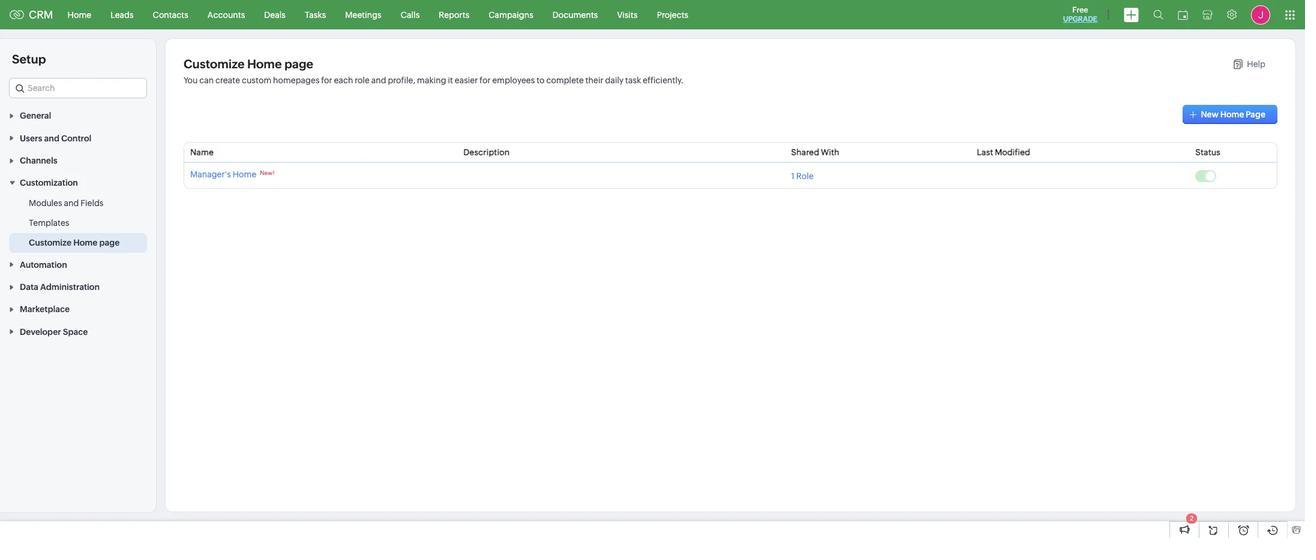 Task type: vqa. For each thing, say whether or not it's contained in the screenshot.
Name
yes



Task type: describe. For each thing, give the bounding box(es) containing it.
row containing name
[[184, 143, 1277, 163]]

tasks link
[[295, 0, 336, 29]]

accounts
[[208, 10, 245, 20]]

home up custom
[[247, 57, 282, 71]]

home left 'new!'
[[233, 170, 256, 179]]

free upgrade
[[1063, 5, 1098, 23]]

customize home page link
[[29, 237, 120, 249]]

visits link
[[608, 0, 647, 29]]

homepages
[[273, 76, 320, 85]]

help
[[1247, 59, 1266, 69]]

users
[[20, 134, 42, 143]]

developer space button
[[0, 321, 156, 343]]

each
[[334, 76, 353, 85]]

data administration button
[[0, 276, 156, 298]]

home right crm
[[68, 10, 91, 20]]

data
[[20, 283, 38, 292]]

manager's home link
[[190, 170, 256, 179]]

new home page
[[1201, 110, 1266, 119]]

calls link
[[391, 0, 429, 29]]

and for users and control
[[44, 134, 59, 143]]

calls
[[401, 10, 420, 20]]

developer space
[[20, 328, 88, 337]]

Search text field
[[10, 79, 146, 98]]

and for modules and fields
[[64, 199, 79, 208]]

manager's
[[190, 170, 231, 179]]

description
[[463, 148, 510, 157]]

profile element
[[1244, 0, 1278, 29]]

developer
[[20, 328, 61, 337]]

profile,
[[388, 76, 415, 85]]

page inside customization region
[[99, 238, 120, 248]]

their
[[586, 76, 604, 85]]

shared with
[[791, 148, 840, 157]]

crm
[[29, 8, 53, 21]]

search element
[[1146, 0, 1171, 29]]

customization
[[20, 178, 78, 188]]

search image
[[1153, 10, 1164, 20]]

new home page button
[[1183, 105, 1278, 124]]

campaigns
[[489, 10, 533, 20]]

role
[[796, 171, 814, 181]]

1 horizontal spatial customize
[[184, 57, 245, 71]]

documents
[[553, 10, 598, 20]]

you can create custom homepages for each role and profile, making it easier for employees to complete their daily task efficiently.
[[184, 76, 684, 85]]

profile image
[[1251, 5, 1270, 24]]

last
[[977, 148, 993, 157]]

marketplace
[[20, 305, 70, 315]]

modules and fields link
[[29, 198, 103, 210]]

page
[[1246, 110, 1266, 119]]

control
[[61, 134, 91, 143]]

status
[[1196, 148, 1221, 157]]

home link
[[58, 0, 101, 29]]

projects link
[[647, 0, 698, 29]]

efficiently.
[[643, 76, 684, 85]]

home inside button
[[1220, 110, 1244, 119]]

modules
[[29, 199, 62, 208]]

1 for from the left
[[321, 76, 332, 85]]

accounts link
[[198, 0, 255, 29]]

daily
[[605, 76, 624, 85]]

calendar image
[[1178, 10, 1188, 20]]

complete
[[546, 76, 584, 85]]

home inside customization region
[[73, 238, 98, 248]]

reports link
[[429, 0, 479, 29]]

leads
[[111, 10, 134, 20]]

space
[[63, 328, 88, 337]]

create menu image
[[1124, 8, 1139, 22]]



Task type: locate. For each thing, give the bounding box(es) containing it.
help link
[[1234, 59, 1266, 69]]

channels button
[[0, 149, 156, 172]]

campaigns link
[[479, 0, 543, 29]]

and left fields
[[64, 199, 79, 208]]

administration
[[40, 283, 100, 292]]

customize inside customize home page link
[[29, 238, 71, 248]]

2 for from the left
[[480, 76, 491, 85]]

1 vertical spatial customize
[[29, 238, 71, 248]]

contacts link
[[143, 0, 198, 29]]

easier
[[455, 76, 478, 85]]

general
[[20, 111, 51, 121]]

new
[[1201, 110, 1219, 119]]

and inside customization region
[[64, 199, 79, 208]]

documents link
[[543, 0, 608, 29]]

role
[[355, 76, 370, 85]]

users and control button
[[0, 127, 156, 149]]

modified
[[995, 148, 1030, 157]]

1 vertical spatial and
[[44, 134, 59, 143]]

marketplace button
[[0, 298, 156, 321]]

upgrade
[[1063, 15, 1098, 23]]

last modified
[[977, 148, 1030, 157]]

for right easier
[[480, 76, 491, 85]]

general button
[[0, 104, 156, 127]]

1 horizontal spatial customize home page
[[184, 57, 313, 71]]

1 vertical spatial customize home page
[[29, 238, 120, 248]]

customize home page up automation dropdown button
[[29, 238, 120, 248]]

1 role
[[791, 171, 814, 181]]

manager's home new!
[[190, 170, 275, 179]]

new!
[[260, 170, 275, 176]]

to
[[537, 76, 545, 85]]

2 horizontal spatial and
[[371, 76, 386, 85]]

for left "each"
[[321, 76, 332, 85]]

deals
[[264, 10, 286, 20]]

page
[[284, 57, 313, 71], [99, 238, 120, 248]]

customization button
[[0, 172, 156, 194]]

modules and fields
[[29, 199, 103, 208]]

home
[[68, 10, 91, 20], [247, 57, 282, 71], [1220, 110, 1244, 119], [233, 170, 256, 179], [73, 238, 98, 248]]

0 vertical spatial customize
[[184, 57, 245, 71]]

0 horizontal spatial page
[[99, 238, 120, 248]]

0 vertical spatial and
[[371, 76, 386, 85]]

customize down templates
[[29, 238, 71, 248]]

customization region
[[0, 194, 156, 253]]

customize
[[184, 57, 245, 71], [29, 238, 71, 248]]

home right new
[[1220, 110, 1244, 119]]

task
[[625, 76, 641, 85]]

crm link
[[10, 8, 53, 21]]

customize home page inside customization region
[[29, 238, 120, 248]]

2 vertical spatial and
[[64, 199, 79, 208]]

create
[[216, 76, 240, 85]]

for
[[321, 76, 332, 85], [480, 76, 491, 85]]

page up automation dropdown button
[[99, 238, 120, 248]]

customize home page up custom
[[184, 57, 313, 71]]

tasks
[[305, 10, 326, 20]]

visits
[[617, 10, 638, 20]]

free
[[1073, 5, 1088, 14]]

meetings
[[345, 10, 382, 20]]

0 vertical spatial customize home page
[[184, 57, 313, 71]]

customize home page
[[184, 57, 313, 71], [29, 238, 120, 248]]

deals link
[[255, 0, 295, 29]]

templates
[[29, 219, 69, 228]]

meetings link
[[336, 0, 391, 29]]

and
[[371, 76, 386, 85], [44, 134, 59, 143], [64, 199, 79, 208]]

data administration
[[20, 283, 100, 292]]

0 horizontal spatial for
[[321, 76, 332, 85]]

and right users
[[44, 134, 59, 143]]

custom
[[242, 76, 271, 85]]

it
[[448, 76, 453, 85]]

and inside dropdown button
[[44, 134, 59, 143]]

and right role
[[371, 76, 386, 85]]

users and control
[[20, 134, 91, 143]]

1 horizontal spatial and
[[64, 199, 79, 208]]

0 horizontal spatial customize home page
[[29, 238, 120, 248]]

0 vertical spatial page
[[284, 57, 313, 71]]

page up homepages at the left top of page
[[284, 57, 313, 71]]

shared
[[791, 148, 819, 157]]

1 horizontal spatial for
[[480, 76, 491, 85]]

contacts
[[153, 10, 188, 20]]

name
[[190, 148, 214, 157]]

channels
[[20, 156, 57, 166]]

0 horizontal spatial and
[[44, 134, 59, 143]]

leads link
[[101, 0, 143, 29]]

2
[[1190, 516, 1194, 523]]

projects
[[657, 10, 689, 20]]

1 horizontal spatial page
[[284, 57, 313, 71]]

0 horizontal spatial customize
[[29, 238, 71, 248]]

automation
[[20, 260, 67, 270]]

home up automation dropdown button
[[73, 238, 98, 248]]

row
[[184, 143, 1277, 163]]

automation button
[[0, 253, 156, 276]]

reports
[[439, 10, 469, 20]]

1 vertical spatial page
[[99, 238, 120, 248]]

can
[[199, 76, 214, 85]]

with
[[821, 148, 840, 157]]

setup
[[12, 52, 46, 66]]

making
[[417, 76, 446, 85]]

None field
[[9, 78, 147, 98]]

customize up the can
[[184, 57, 245, 71]]

fields
[[81, 199, 103, 208]]

1
[[791, 171, 795, 181]]

you
[[184, 76, 198, 85]]

employees
[[492, 76, 535, 85]]

templates link
[[29, 217, 69, 229]]

create menu element
[[1117, 0, 1146, 29]]



